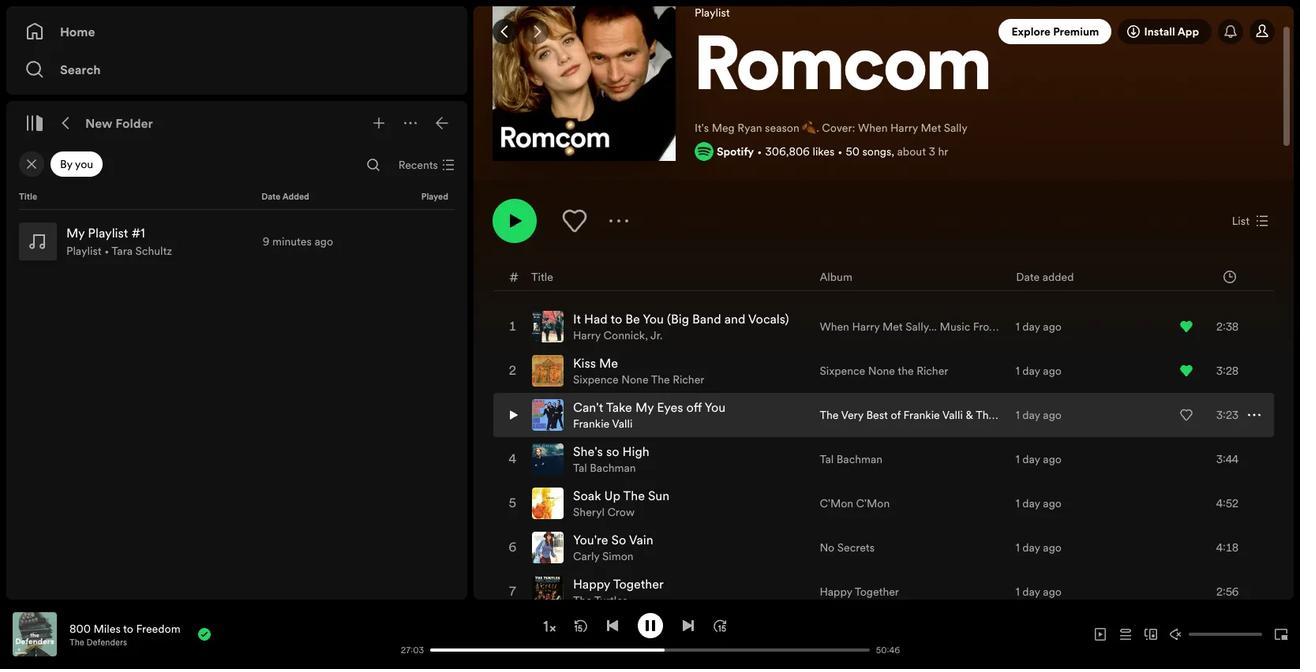 Task type: describe. For each thing, give the bounding box(es) containing it.
2:56 cell
[[1181, 571, 1261, 614]]

1 horizontal spatial bachman
[[837, 452, 883, 468]]

explore
[[1012, 24, 1051, 39]]

happy for happy together
[[820, 585, 853, 600]]

none search field inside main element
[[361, 152, 386, 178]]

richer inside kiss me sixpence none the richer
[[673, 372, 705, 388]]

install
[[1145, 24, 1176, 39]]

home link
[[25, 16, 449, 47]]

2:38 cell
[[1181, 306, 1261, 348]]

7 day from the top
[[1023, 585, 1041, 600]]

1 horizontal spatial none
[[869, 363, 896, 379]]

can't take my eyes off you cell
[[532, 394, 732, 437]]

it's
[[695, 120, 709, 136]]

ago for simon
[[1044, 540, 1062, 556]]

high
[[623, 443, 650, 461]]

list
[[1233, 213, 1250, 229]]

met
[[921, 120, 942, 136]]

1 day ago for simon
[[1016, 540, 1062, 556]]

you're so vain carly simon
[[573, 532, 654, 565]]

crow
[[608, 505, 635, 521]]

frankie
[[573, 416, 610, 432]]

vain
[[629, 532, 654, 549]]

eyes
[[657, 399, 684, 416]]

defenders
[[87, 637, 127, 649]]

likes
[[813, 144, 835, 160]]

List button
[[1226, 209, 1276, 234]]

search
[[60, 61, 101, 78]]

no secrets link
[[820, 540, 875, 556]]

title inside main element
[[19, 191, 37, 203]]

carly
[[573, 549, 600, 565]]

1 horizontal spatial harry
[[891, 120, 919, 136]]

you're so vain cell
[[532, 527, 660, 570]]

kiss me link
[[573, 355, 618, 372]]

4:18
[[1217, 540, 1239, 556]]

happy together cell
[[532, 571, 671, 614]]

(big
[[667, 310, 690, 328]]

3:28 cell
[[1181, 350, 1261, 393]]

miles
[[94, 621, 121, 637]]

romcom image
[[493, 0, 676, 161]]

top bar and user menu element
[[474, 6, 1295, 57]]

by
[[60, 156, 72, 172]]

take
[[606, 399, 633, 416]]

can't
[[573, 399, 604, 416]]

50
[[846, 144, 860, 160]]

so
[[612, 532, 627, 549]]

ago for you
[[1044, 319, 1062, 335]]

date for date added
[[262, 191, 281, 203]]

jr.
[[651, 328, 663, 344]]

# row
[[494, 263, 1275, 291]]

you inside it had to be you (big band and vocals) harry connick, jr.
[[643, 310, 664, 328]]

playlist • tara schultz
[[66, 243, 172, 259]]

1 for bachman
[[1016, 452, 1020, 468]]

the inside soak up the sun sheryl crow
[[624, 487, 645, 505]]

1 for simon
[[1016, 540, 1020, 556]]

folder
[[116, 115, 153, 132]]

spotify
[[717, 144, 755, 160]]

day for the
[[1023, 363, 1041, 379]]

7 1 from the top
[[1016, 585, 1020, 600]]

1 for sheryl
[[1016, 496, 1020, 512]]

sun
[[648, 487, 670, 505]]

new
[[85, 115, 113, 132]]

play can't take my eyes off you by frankie valli image
[[507, 406, 520, 425]]

🍂.
[[803, 120, 820, 136]]

freedom
[[136, 621, 181, 637]]

search link
[[25, 54, 449, 85]]

can't take my eyes off you frankie valli
[[573, 399, 726, 432]]

about
[[898, 144, 927, 160]]

no
[[820, 540, 835, 556]]

title inside # row
[[532, 269, 554, 285]]

together for happy together
[[855, 585, 900, 600]]

you
[[75, 156, 93, 172]]

the defenders link
[[70, 637, 127, 649]]

day for off
[[1023, 408, 1041, 423]]

played
[[422, 191, 449, 203]]

c'mon c'mon
[[820, 496, 890, 512]]

go forward image
[[531, 25, 543, 38]]

kiss me cell
[[532, 350, 711, 393]]

harry connick, jr. link
[[573, 328, 663, 344]]

recents
[[399, 157, 438, 173]]

can't take my eyes off you link
[[573, 399, 726, 416]]

album
[[820, 269, 853, 285]]

7 1 day ago from the top
[[1016, 585, 1062, 600]]

By you checkbox
[[51, 152, 103, 177]]

she's so high link
[[573, 443, 650, 461]]

the inside 800 miles to freedom the defenders
[[70, 637, 84, 649]]

songs
[[863, 144, 892, 160]]

,
[[892, 144, 895, 160]]

800 miles to freedom link
[[70, 621, 181, 637]]

kiss
[[573, 355, 596, 372]]

tara
[[112, 243, 133, 259]]

skip back 15 seconds image
[[575, 620, 587, 632]]

carly simon link
[[573, 549, 634, 565]]

happy together link inside 'cell'
[[573, 576, 664, 593]]

day for you
[[1023, 319, 1041, 335]]

she's
[[573, 443, 603, 461]]

7 ago from the top
[[1044, 585, 1062, 600]]

you're so vain link
[[573, 532, 654, 549]]

soak up the sun link
[[573, 487, 670, 505]]

800 miles to freedom the defenders
[[70, 621, 181, 649]]

50:46
[[877, 645, 901, 657]]

ago for bachman
[[1044, 452, 1062, 468]]

spotify image
[[695, 142, 714, 161]]

together for happy together the turtles
[[613, 576, 664, 593]]

new folder button
[[82, 111, 156, 136]]

my
[[636, 399, 654, 416]]

306,806 likes
[[766, 144, 835, 160]]

previous image
[[606, 620, 619, 632]]

bachman inside she's so high tal bachman
[[590, 461, 636, 476]]

none inside kiss me sixpence none the richer
[[622, 372, 649, 388]]

date for date added
[[1017, 269, 1040, 285]]

to for had
[[611, 310, 623, 328]]

day for bachman
[[1023, 452, 1041, 468]]

3:23 cell
[[1181, 394, 1261, 437]]

soak up the sun sheryl crow
[[573, 487, 670, 521]]

tal inside she's so high tal bachman
[[573, 461, 587, 476]]

it had to be you (big band and vocals) link
[[573, 310, 790, 328]]

the turtles link
[[573, 593, 628, 609]]

can't take my eyes off you row
[[494, 393, 1275, 438]]

so
[[607, 443, 620, 461]]

1 for off
[[1016, 408, 1020, 423]]

it
[[573, 310, 581, 328]]



Task type: vqa. For each thing, say whether or not it's contained in the screenshot.
WRITER'S BLOCK at the right of page
no



Task type: locate. For each thing, give the bounding box(es) containing it.
3 ago from the top
[[1044, 408, 1062, 423]]

playlist
[[695, 5, 730, 20], [66, 243, 102, 259]]

5 1 day ago from the top
[[1016, 496, 1062, 512]]

none left the
[[869, 363, 896, 379]]

connect to a device image
[[1145, 629, 1158, 641]]

the right up
[[624, 487, 645, 505]]

happy inside happy together the turtles
[[573, 576, 611, 593]]

happy together the turtles
[[573, 576, 664, 609]]

harry
[[891, 120, 919, 136], [573, 328, 601, 344]]

the left defenders
[[70, 637, 84, 649]]

title right #
[[532, 269, 554, 285]]

you right off at the right bottom of the page
[[705, 399, 726, 416]]

volume off image
[[1171, 629, 1183, 641]]

4 day from the top
[[1023, 452, 1041, 468]]

premium
[[1054, 24, 1100, 39]]

1 horizontal spatial playlist
[[695, 5, 730, 20]]

turtles
[[595, 593, 628, 609]]

3:44 cell
[[1181, 438, 1261, 481]]

now playing view image
[[37, 620, 50, 633]]

Recents, List view field
[[386, 152, 464, 178]]

none
[[869, 363, 896, 379], [622, 372, 649, 388]]

the up eyes
[[651, 372, 670, 388]]

connick,
[[604, 328, 648, 344]]

romcom
[[695, 33, 992, 109]]

1 day ago for you
[[1016, 319, 1062, 335]]

1 horizontal spatial happy together link
[[820, 585, 900, 600]]

1 horizontal spatial title
[[532, 269, 554, 285]]

1 vertical spatial you
[[705, 399, 726, 416]]

happy together link down simon
[[573, 576, 664, 593]]

when
[[859, 120, 888, 136]]

•
[[104, 243, 109, 259]]

5 ago from the top
[[1044, 496, 1062, 512]]

0 horizontal spatial happy
[[573, 576, 611, 593]]

sheryl crow link
[[573, 505, 635, 521]]

tal bachman
[[820, 452, 883, 468]]

0 horizontal spatial c'mon
[[820, 496, 854, 512]]

explore premium button
[[1000, 19, 1112, 44]]

0 horizontal spatial happy together link
[[573, 576, 664, 593]]

it's meg ryan season 🍂. cover: when harry met sally
[[695, 120, 968, 136]]

search in your library image
[[367, 159, 380, 171]]

none up my
[[622, 372, 649, 388]]

0 horizontal spatial together
[[613, 576, 664, 593]]

0 horizontal spatial playlist
[[66, 243, 102, 259]]

meg
[[712, 120, 735, 136]]

2 ago from the top
[[1044, 363, 1062, 379]]

group
[[13, 216, 461, 267]]

next image
[[682, 620, 695, 632]]

1 ago from the top
[[1044, 319, 1062, 335]]

0 horizontal spatial to
[[123, 621, 133, 637]]

now playing: 800 miles to freedom by the defenders footer
[[13, 613, 393, 657]]

1 horizontal spatial date
[[1017, 269, 1040, 285]]

1 day ago inside can't take my eyes off you row
[[1016, 408, 1062, 423]]

vocals)
[[749, 310, 790, 328]]

None search field
[[361, 152, 386, 178]]

main element
[[6, 6, 468, 600]]

it had to be you (big band and vocals) harry connick, jr.
[[573, 310, 790, 344]]

group containing playlist
[[13, 216, 461, 267]]

5 day from the top
[[1023, 496, 1041, 512]]

happy together link
[[573, 576, 664, 593], [820, 585, 900, 600]]

1 horizontal spatial to
[[611, 310, 623, 328]]

be
[[626, 310, 641, 328]]

to right miles
[[123, 621, 133, 637]]

harry up 50 songs , about 3 hr
[[891, 120, 919, 136]]

secrets
[[838, 540, 875, 556]]

1 inside can't take my eyes off you row
[[1016, 408, 1020, 423]]

3 1 day ago from the top
[[1016, 408, 1062, 423]]

c'mon up secrets
[[857, 496, 890, 512]]

she's so high tal bachman
[[573, 443, 650, 476]]

clear filters image
[[25, 158, 38, 171]]

1 day ago for off
[[1016, 408, 1062, 423]]

to for miles
[[123, 621, 133, 637]]

ago for sheryl
[[1044, 496, 1062, 512]]

happy down the carly
[[573, 576, 611, 593]]

1 horizontal spatial happy
[[820, 585, 853, 600]]

4 1 from the top
[[1016, 452, 1020, 468]]

playlist for playlist
[[695, 5, 730, 20]]

c'mon up 'no'
[[820, 496, 854, 512]]

0 horizontal spatial date
[[262, 191, 281, 203]]

sixpence none the richer link
[[573, 372, 705, 388]]

you're
[[573, 532, 609, 549]]

off
[[687, 399, 702, 416]]

2:38
[[1217, 319, 1239, 335]]

1 horizontal spatial tal bachman link
[[820, 452, 883, 468]]

group inside main element
[[13, 216, 461, 267]]

happy for happy together the turtles
[[573, 576, 611, 593]]

1 1 day ago from the top
[[1016, 319, 1062, 335]]

had
[[585, 310, 608, 328]]

c'mon c'mon link
[[820, 496, 890, 512]]

added
[[1043, 269, 1075, 285]]

4 1 day ago from the top
[[1016, 452, 1062, 468]]

what's new image
[[1225, 25, 1238, 38]]

to inside 800 miles to freedom the defenders
[[123, 621, 133, 637]]

title down clear filters "image"
[[19, 191, 37, 203]]

band
[[693, 310, 722, 328]]

together inside happy together the turtles
[[613, 576, 664, 593]]

6 ago from the top
[[1044, 540, 1062, 556]]

happy down 'no'
[[820, 585, 853, 600]]

1 vertical spatial playlist
[[66, 243, 102, 259]]

0 horizontal spatial title
[[19, 191, 37, 203]]

#
[[510, 268, 519, 286]]

romcom grid
[[475, 262, 1294, 670]]

to inside it had to be you (big band and vocals) harry connick, jr.
[[611, 310, 623, 328]]

2 1 from the top
[[1016, 363, 1020, 379]]

season
[[765, 120, 800, 136]]

pause image
[[644, 620, 657, 632]]

happy together link down secrets
[[820, 585, 900, 600]]

date added
[[262, 191, 310, 203]]

1 horizontal spatial c'mon
[[857, 496, 890, 512]]

cover:
[[823, 120, 856, 136]]

0 vertical spatial you
[[643, 310, 664, 328]]

together
[[613, 576, 664, 593], [855, 585, 900, 600]]

ago for off
[[1044, 408, 1062, 423]]

0 vertical spatial date
[[262, 191, 281, 203]]

bachman
[[837, 452, 883, 468], [590, 461, 636, 476]]

2 c'mon from the left
[[857, 496, 890, 512]]

0 horizontal spatial you
[[643, 310, 664, 328]]

1 horizontal spatial you
[[705, 399, 726, 416]]

schultz
[[136, 243, 172, 259]]

3:28
[[1217, 363, 1239, 379]]

soak up the sun cell
[[532, 483, 676, 525]]

1 horizontal spatial richer
[[917, 363, 949, 379]]

6 1 from the top
[[1016, 540, 1020, 556]]

6 1 day ago from the top
[[1016, 540, 1062, 556]]

1 vertical spatial date
[[1017, 269, 1040, 285]]

0 vertical spatial title
[[19, 191, 37, 203]]

0 horizontal spatial tal bachman link
[[573, 461, 636, 476]]

sixpence inside kiss me sixpence none the richer
[[573, 372, 619, 388]]

1 day from the top
[[1023, 319, 1041, 335]]

3 1 from the top
[[1016, 408, 1020, 423]]

new folder
[[85, 115, 153, 132]]

1 vertical spatial to
[[123, 621, 133, 637]]

the inside kiss me sixpence none the richer
[[651, 372, 670, 388]]

3 day from the top
[[1023, 408, 1041, 423]]

duration image
[[1224, 271, 1237, 283]]

valli
[[612, 416, 633, 432]]

day inside can't take my eyes off you row
[[1023, 408, 1041, 423]]

happy together
[[820, 585, 900, 600]]

0 horizontal spatial none
[[622, 372, 649, 388]]

4 ago from the top
[[1044, 452, 1062, 468]]

1 day ago for the
[[1016, 363, 1062, 379]]

date left added
[[1017, 269, 1040, 285]]

date inside main element
[[262, 191, 281, 203]]

0 horizontal spatial bachman
[[590, 461, 636, 476]]

1 c'mon from the left
[[820, 496, 854, 512]]

by you
[[60, 156, 93, 172]]

4:18 cell
[[1181, 527, 1261, 570]]

5 1 from the top
[[1016, 496, 1020, 512]]

you right be
[[643, 310, 664, 328]]

sixpence up can't on the bottom
[[573, 372, 619, 388]]

together down secrets
[[855, 585, 900, 600]]

the up skip back 15 seconds image
[[573, 593, 592, 609]]

1 vertical spatial harry
[[573, 328, 601, 344]]

4:52
[[1217, 496, 1239, 512]]

1 vertical spatial title
[[532, 269, 554, 285]]

2 day from the top
[[1023, 363, 1041, 379]]

date inside # row
[[1017, 269, 1040, 285]]

1 horizontal spatial tal
[[820, 452, 834, 468]]

ago
[[1044, 319, 1062, 335], [1044, 363, 1062, 379], [1044, 408, 1062, 423], [1044, 452, 1062, 468], [1044, 496, 1062, 512], [1044, 540, 1062, 556], [1044, 585, 1062, 600]]

1 day ago for bachman
[[1016, 452, 1062, 468]]

player controls element
[[225, 613, 908, 657]]

the
[[651, 372, 670, 388], [624, 487, 645, 505], [573, 593, 592, 609], [70, 637, 84, 649]]

1 horizontal spatial together
[[855, 585, 900, 600]]

306,806
[[766, 144, 810, 160]]

0 horizontal spatial harry
[[573, 328, 601, 344]]

sixpence up can't take my eyes off you row at the bottom of page
[[820, 363, 866, 379]]

go back image
[[499, 25, 512, 38]]

app
[[1178, 24, 1200, 39]]

harry inside it had to be you (big band and vocals) harry connick, jr.
[[573, 328, 601, 344]]

together down simon
[[613, 576, 664, 593]]

tal up c'mon c'mon
[[820, 452, 834, 468]]

1 horizontal spatial sixpence
[[820, 363, 866, 379]]

ago inside can't take my eyes off you row
[[1044, 408, 1062, 423]]

me
[[600, 355, 618, 372]]

day
[[1023, 319, 1041, 335], [1023, 363, 1041, 379], [1023, 408, 1041, 423], [1023, 452, 1041, 468], [1023, 496, 1041, 512], [1023, 540, 1041, 556], [1023, 585, 1041, 600]]

1 day ago for sheryl
[[1016, 496, 1062, 512]]

explore premium
[[1012, 24, 1100, 39]]

playlist for playlist • tara schultz
[[66, 243, 102, 259]]

richer right the
[[917, 363, 949, 379]]

to left be
[[611, 310, 623, 328]]

playlist inside group
[[66, 243, 102, 259]]

ago for the
[[1044, 363, 1062, 379]]

hr
[[939, 144, 949, 160]]

2 1 day ago from the top
[[1016, 363, 1062, 379]]

you inside can't take my eyes off you frankie valli
[[705, 399, 726, 416]]

sixpence
[[820, 363, 866, 379], [573, 372, 619, 388]]

soak
[[573, 487, 602, 505]]

0 vertical spatial harry
[[891, 120, 919, 136]]

it had to be you (big band and vocals) cell
[[532, 306, 796, 348]]

0 vertical spatial playlist
[[695, 5, 730, 20]]

duration element
[[1224, 271, 1237, 283]]

1 for you
[[1016, 319, 1020, 335]]

bachman up the c'mon c'mon link
[[837, 452, 883, 468]]

richer up off at the right bottom of the page
[[673, 372, 705, 388]]

the inside happy together the turtles
[[573, 593, 592, 609]]

day for simon
[[1023, 540, 1041, 556]]

she's so high cell
[[532, 438, 656, 481]]

no secrets
[[820, 540, 875, 556]]

sally
[[945, 120, 968, 136]]

tal up soak
[[573, 461, 587, 476]]

6 day from the top
[[1023, 540, 1041, 556]]

skip forward 15 seconds image
[[714, 620, 726, 632]]

1 for the
[[1016, 363, 1020, 379]]

to
[[611, 310, 623, 328], [123, 621, 133, 637]]

bachman up up
[[590, 461, 636, 476]]

the
[[898, 363, 914, 379]]

0 horizontal spatial tal
[[573, 461, 587, 476]]

harry up kiss
[[573, 328, 601, 344]]

date left the added
[[262, 191, 281, 203]]

change speed image
[[541, 619, 557, 635]]

0 vertical spatial to
[[611, 310, 623, 328]]

you
[[643, 310, 664, 328], [705, 399, 726, 416]]

0 horizontal spatial sixpence
[[573, 372, 619, 388]]

# column header
[[510, 263, 519, 291]]

0 horizontal spatial richer
[[673, 372, 705, 388]]

richer
[[917, 363, 949, 379], [673, 372, 705, 388]]

2:56
[[1217, 585, 1239, 600]]

install app link
[[1119, 19, 1212, 44]]

date added
[[1017, 269, 1075, 285]]

27:03
[[401, 645, 424, 657]]

50 songs , about 3 hr
[[846, 144, 949, 160]]

kiss me sixpence none the richer
[[573, 355, 705, 388]]

1 1 from the top
[[1016, 319, 1020, 335]]

day for sheryl
[[1023, 496, 1041, 512]]

simon
[[603, 549, 634, 565]]



